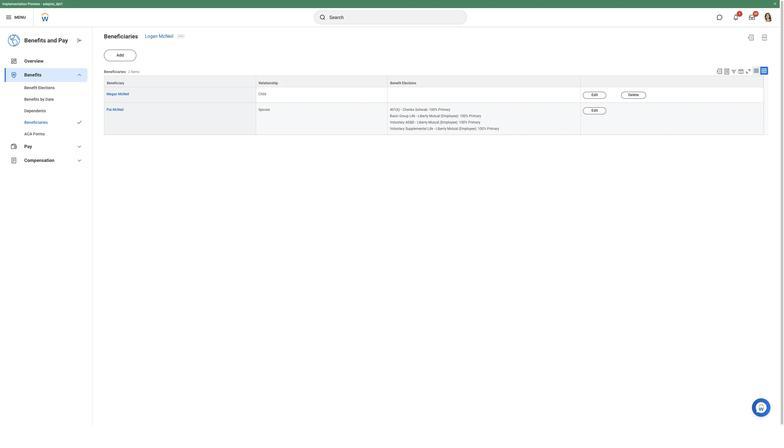 Task type: locate. For each thing, give the bounding box(es) containing it.
benefits left and
[[24, 37, 46, 44]]

megan mcneil link
[[107, 91, 129, 96]]

aca forms
[[24, 132, 45, 136]]

toolbar
[[714, 67, 768, 76]]

(employee): for group
[[441, 114, 459, 118]]

1 vertical spatial benefits
[[24, 72, 42, 78]]

liberty inside voluntary ad&d - liberty mutual  (employee): 100% primary element
[[417, 121, 428, 125]]

compensation button
[[5, 154, 88, 168]]

beneficiaries
[[104, 33, 138, 40], [104, 70, 126, 74], [24, 120, 48, 125]]

chevron down small image
[[76, 143, 83, 150], [76, 157, 83, 164]]

- down 401(k) - charles schwab: 100% primary
[[416, 114, 417, 118]]

benefit elections
[[390, 81, 416, 85], [24, 85, 55, 90]]

- inside "element"
[[416, 114, 417, 118]]

0 vertical spatial mutual
[[429, 114, 440, 118]]

1 edit button from the top
[[583, 92, 606, 99]]

benefits and pay
[[24, 37, 68, 44]]

liberty up the supplemental
[[417, 121, 428, 125]]

logan mcneil
[[145, 34, 173, 39]]

beneficiary
[[107, 81, 124, 85]]

voluntary for voluntary supplemental life - liberty mutual  (employee): 100% primary
[[390, 127, 405, 131]]

mutual for supplemental
[[447, 127, 458, 131]]

benefits inside dropdown button
[[24, 72, 42, 78]]

elections
[[402, 81, 416, 85], [38, 85, 55, 90]]

2 row from the top
[[104, 87, 764, 103]]

elections up charles
[[402, 81, 416, 85]]

2 vertical spatial mutual
[[447, 127, 458, 131]]

life
[[410, 114, 415, 118], [428, 127, 433, 131]]

child
[[258, 92, 266, 96]]

pay right and
[[58, 37, 68, 44]]

1 horizontal spatial export to excel image
[[748, 34, 754, 41]]

spouse
[[258, 108, 270, 112]]

1 vertical spatial voluntary
[[390, 127, 405, 131]]

edit
[[592, 93, 598, 97], [592, 108, 598, 113]]

liberty
[[418, 114, 428, 118], [417, 121, 428, 125], [436, 127, 446, 131]]

basic group life - liberty mutual  (employee): 100% primary
[[390, 114, 481, 118]]

1 horizontal spatial benefit elections
[[390, 81, 416, 85]]

0 horizontal spatial export to excel image
[[716, 68, 723, 75]]

1 vertical spatial mutual
[[429, 121, 439, 125]]

100% inside 401(k) - charles schwab: 100% primary element
[[429, 108, 438, 112]]

pay button
[[5, 140, 88, 154]]

edit button
[[583, 92, 606, 99], [583, 107, 606, 114]]

beneficiary button
[[104, 76, 256, 87]]

benefit for benefit elections link
[[24, 85, 37, 90]]

2 chevron down small image from the top
[[76, 157, 83, 164]]

benefit inside benefit elections link
[[24, 85, 37, 90]]

elections for benefit elections link
[[38, 85, 55, 90]]

click to view/edit grid preferences image
[[738, 68, 744, 75]]

mcneil for logan mcneil
[[159, 34, 173, 39]]

by
[[40, 97, 44, 102]]

mutual down voluntary ad&d - liberty mutual  (employee): 100% primary
[[447, 127, 458, 131]]

benefit elections up benefits by date
[[24, 85, 55, 90]]

megan
[[107, 92, 117, 96]]

cell
[[388, 87, 581, 103]]

elections up benefits by date link
[[38, 85, 55, 90]]

edit button for child
[[583, 92, 606, 99]]

export to excel image left export to worksheets icon
[[716, 68, 723, 75]]

benefits and pay element
[[24, 36, 71, 44]]

row containing edit
[[104, 87, 764, 103]]

0 vertical spatial (employee):
[[441, 114, 459, 118]]

0 vertical spatial benefit
[[390, 81, 401, 85]]

logan
[[145, 34, 158, 39]]

1 vertical spatial edit button
[[583, 107, 606, 114]]

chevron down small image inside the pay dropdown button
[[76, 143, 83, 150]]

row containing beneficiary
[[104, 76, 764, 87]]

mutual down basic group life - liberty mutual  (employee): 100% primary
[[429, 121, 439, 125]]

0 vertical spatial benefit elections
[[390, 81, 416, 85]]

pay down aca
[[24, 144, 32, 149]]

100%
[[429, 108, 438, 112], [460, 114, 468, 118], [459, 121, 468, 125], [478, 127, 486, 131]]

- down voluntary ad&d - liberty mutual  (employee): 100% primary
[[434, 127, 435, 131]]

1 chevron down small image from the top
[[76, 143, 83, 150]]

0 vertical spatial voluntary
[[390, 121, 405, 125]]

voluntary supplemental life - liberty mutual  (employee): 100% primary element
[[390, 126, 499, 131]]

voluntary supplemental life - liberty mutual  (employee): 100% primary
[[390, 127, 499, 131]]

1 vertical spatial chevron down small image
[[76, 157, 83, 164]]

export to excel image
[[748, 34, 754, 41], [716, 68, 723, 75]]

1 vertical spatial benefit elections
[[24, 85, 55, 90]]

liberty down schwab:
[[418, 114, 428, 118]]

33 button
[[746, 11, 759, 24]]

1 voluntary from the top
[[390, 121, 405, 125]]

0 vertical spatial export to excel image
[[748, 34, 754, 41]]

2 vertical spatial (employee):
[[459, 127, 477, 131]]

edit inside 'row'
[[592, 108, 598, 113]]

0 horizontal spatial pay
[[24, 144, 32, 149]]

task pay image
[[10, 143, 17, 150]]

0 vertical spatial chevron down small image
[[76, 143, 83, 150]]

100% inside voluntary ad&d - liberty mutual  (employee): 100% primary element
[[459, 121, 468, 125]]

benefit elections button
[[388, 76, 581, 87]]

benefit
[[390, 81, 401, 85], [24, 85, 37, 90]]

life for group
[[410, 114, 415, 118]]

primary
[[438, 108, 450, 112], [469, 114, 481, 118], [468, 121, 480, 125], [487, 127, 499, 131]]

1 horizontal spatial pay
[[58, 37, 68, 44]]

edit for child
[[592, 93, 598, 97]]

benefit elections inside benefits element
[[24, 85, 55, 90]]

0 horizontal spatial elections
[[38, 85, 55, 90]]

0 vertical spatial benefits
[[24, 37, 46, 44]]

benefit inside benefit elections popup button
[[390, 81, 401, 85]]

(employee):
[[441, 114, 459, 118], [440, 121, 458, 125], [459, 127, 477, 131]]

2 voluntary from the top
[[390, 127, 405, 131]]

liberty inside voluntary supplemental life - liberty mutual  (employee): 100% primary element
[[436, 127, 446, 131]]

0 vertical spatial elections
[[402, 81, 416, 85]]

edit row
[[104, 103, 764, 135]]

life for supplemental
[[428, 127, 433, 131]]

2 vertical spatial beneficiaries
[[24, 120, 48, 125]]

1 vertical spatial export to excel image
[[716, 68, 723, 75]]

0 vertical spatial life
[[410, 114, 415, 118]]

export to worksheets image
[[724, 68, 730, 75]]

0 vertical spatial edit button
[[583, 92, 606, 99]]

life inside "element"
[[410, 114, 415, 118]]

benefits for benefits
[[24, 72, 42, 78]]

delete
[[628, 93, 639, 97]]

edit button inside 'row'
[[583, 107, 606, 114]]

1 vertical spatial (employee):
[[440, 121, 458, 125]]

0 horizontal spatial benefit elections
[[24, 85, 55, 90]]

inbox large image
[[749, 14, 755, 20]]

voluntary
[[390, 121, 405, 125], [390, 127, 405, 131]]

and
[[47, 37, 57, 44]]

- right preview
[[41, 2, 42, 6]]

menu button
[[0, 8, 33, 27]]

view printable version (pdf) image
[[761, 34, 768, 41]]

0 horizontal spatial benefit
[[24, 85, 37, 90]]

benefit elections up charles
[[390, 81, 416, 85]]

table image
[[754, 68, 759, 74]]

mcneil right logan
[[159, 34, 173, 39]]

beneficiaries down dependents
[[24, 120, 48, 125]]

edit button for spouse
[[583, 107, 606, 114]]

mcneil inside megan mcneil link
[[118, 92, 129, 96]]

date
[[45, 97, 54, 102]]

1 vertical spatial benefit
[[24, 85, 37, 90]]

basic group life - liberty mutual  (employee): 100% primary element
[[390, 113, 481, 118]]

export to excel image left view printable version (pdf) image at top
[[748, 34, 754, 41]]

1 vertical spatial pay
[[24, 144, 32, 149]]

elections inside benefits element
[[38, 85, 55, 90]]

2 vertical spatial liberty
[[436, 127, 446, 131]]

0 vertical spatial edit
[[592, 93, 598, 97]]

1 horizontal spatial life
[[428, 127, 433, 131]]

(employee): for supplemental
[[459, 127, 477, 131]]

navigation pane region
[[0, 27, 92, 426]]

benefit elections for benefit elections link
[[24, 85, 55, 90]]

life down voluntary ad&d - liberty mutual  (employee): 100% primary
[[428, 127, 433, 131]]

select to filter grid data image
[[731, 68, 737, 75]]

mcneil right megan
[[118, 92, 129, 96]]

search image
[[319, 14, 326, 21]]

1 horizontal spatial elections
[[402, 81, 416, 85]]

forms
[[33, 132, 45, 136]]

2 vertical spatial benefits
[[24, 97, 39, 102]]

chevron down small image inside compensation dropdown button
[[76, 157, 83, 164]]

1 horizontal spatial benefit
[[390, 81, 401, 85]]

beneficiaries up add
[[104, 33, 138, 40]]

benefit up benefits by date
[[24, 85, 37, 90]]

0 horizontal spatial life
[[410, 114, 415, 118]]

2 vertical spatial mcneil
[[113, 108, 124, 112]]

1 vertical spatial elections
[[38, 85, 55, 90]]

3 benefits from the top
[[24, 97, 39, 102]]

profile logan mcneil image
[[764, 13, 773, 23]]

pay
[[58, 37, 68, 44], [24, 144, 32, 149]]

benefit up 401(k) at the top
[[390, 81, 401, 85]]

elections inside popup button
[[402, 81, 416, 85]]

-
[[41, 2, 42, 6], [401, 108, 402, 112], [416, 114, 417, 118], [415, 121, 416, 125], [434, 127, 435, 131]]

benefits
[[24, 37, 46, 44], [24, 72, 42, 78], [24, 97, 39, 102]]

1 row from the top
[[104, 76, 764, 87]]

1 benefits from the top
[[24, 37, 46, 44]]

liberty inside basic group life - liberty mutual  (employee): 100% primary "element"
[[418, 114, 428, 118]]

pay inside dropdown button
[[24, 144, 32, 149]]

life up ad&d
[[410, 114, 415, 118]]

items selected list
[[390, 107, 508, 131]]

mutual up voluntary ad&d - liberty mutual  (employee): 100% primary element
[[429, 114, 440, 118]]

mutual inside "element"
[[429, 114, 440, 118]]

0 vertical spatial mcneil
[[159, 34, 173, 39]]

mcneil
[[159, 34, 173, 39], [118, 92, 129, 96], [113, 108, 124, 112]]

33
[[754, 12, 758, 15]]

- inside menu banner
[[41, 2, 42, 6]]

beneficiaries up beneficiary
[[104, 70, 126, 74]]

implementation
[[2, 2, 27, 6]]

chevron down small image for pay
[[76, 143, 83, 150]]

1 vertical spatial mcneil
[[118, 92, 129, 96]]

benefits by date link
[[5, 94, 88, 105]]

1 edit from the top
[[592, 93, 598, 97]]

logan mcneil link
[[145, 34, 173, 39]]

2 edit button from the top
[[583, 107, 606, 114]]

1 vertical spatial life
[[428, 127, 433, 131]]

benefits by date
[[24, 97, 54, 102]]

pat mcneil link
[[107, 107, 124, 112]]

benefits for benefits by date
[[24, 97, 39, 102]]

benefits down overview
[[24, 72, 42, 78]]

row
[[104, 76, 764, 87], [104, 87, 764, 103]]

benefit elections inside popup button
[[390, 81, 416, 85]]

preview
[[28, 2, 40, 6]]

benefits for benefits and pay
[[24, 37, 46, 44]]

1 vertical spatial liberty
[[417, 121, 428, 125]]

mcneil right pat
[[113, 108, 124, 112]]

2 edit from the top
[[592, 108, 598, 113]]

benefits left by
[[24, 97, 39, 102]]

aca forms link
[[5, 128, 88, 140]]

0 vertical spatial pay
[[58, 37, 68, 44]]

chevron down small image for compensation
[[76, 157, 83, 164]]

2 benefits from the top
[[24, 72, 42, 78]]

liberty down voluntary ad&d - liberty mutual  (employee): 100% primary
[[436, 127, 446, 131]]

beneficiaries inside beneficiaries link
[[24, 120, 48, 125]]

document alt image
[[10, 157, 17, 164]]

items
[[131, 70, 140, 74]]

0 vertical spatial liberty
[[418, 114, 428, 118]]

export to excel image for export to worksheets icon
[[716, 68, 723, 75]]

mutual
[[429, 114, 440, 118], [429, 121, 439, 125], [447, 127, 458, 131]]

mcneil inside pat mcneil link
[[113, 108, 124, 112]]

(employee): inside "element"
[[441, 114, 459, 118]]

1 vertical spatial edit
[[592, 108, 598, 113]]



Task type: describe. For each thing, give the bounding box(es) containing it.
mcneil for pat mcneil
[[113, 108, 124, 112]]

1
[[739, 12, 741, 15]]

menu banner
[[0, 0, 780, 27]]

1 button
[[730, 11, 743, 24]]

benefits button
[[5, 68, 88, 82]]

relationship
[[259, 81, 278, 85]]

justify image
[[5, 14, 12, 21]]

pat
[[107, 108, 112, 112]]

overview
[[24, 58, 43, 64]]

elections for benefit elections popup button
[[402, 81, 416, 85]]

megan mcneil
[[107, 92, 129, 96]]

benefit elections for benefit elections popup button
[[390, 81, 416, 85]]

overview link
[[5, 54, 88, 68]]

charles
[[403, 108, 414, 112]]

mutual for group
[[429, 114, 440, 118]]

benefit elections link
[[5, 82, 88, 94]]

voluntary for voluntary ad&d - liberty mutual  (employee): 100% primary
[[390, 121, 405, 125]]

ad&d
[[406, 121, 414, 125]]

add
[[117, 53, 124, 57]]

401(k)
[[390, 108, 400, 112]]

beneficiaries 2 items
[[104, 70, 140, 74]]

add button
[[104, 50, 136, 61]]

liberty for group
[[418, 114, 428, 118]]

voluntary ad&d - liberty mutual  (employee): 100% primary element
[[390, 119, 480, 125]]

100% inside voluntary supplemental life - liberty mutual  (employee): 100% primary element
[[478, 127, 486, 131]]

export to excel image for view printable version (pdf) image at top
[[748, 34, 754, 41]]

chevron down small image
[[76, 72, 83, 79]]

dependents
[[24, 109, 46, 113]]

group
[[399, 114, 409, 118]]

check image
[[76, 120, 83, 125]]

row for navigation pane region
[[104, 87, 764, 103]]

schwab:
[[415, 108, 428, 112]]

aca
[[24, 132, 32, 136]]

edit for spouse
[[592, 108, 598, 113]]

1 vertical spatial beneficiaries
[[104, 70, 126, 74]]

voluntary ad&d - liberty mutual  (employee): 100% primary
[[390, 121, 480, 125]]

401(k) - charles schwab: 100% primary
[[390, 108, 450, 112]]

Search Workday  search field
[[329, 11, 455, 24]]

basic
[[390, 114, 399, 118]]

401(k) - charles schwab: 100% primary element
[[390, 107, 450, 112]]

relationship button
[[256, 76, 387, 87]]

row for menu banner
[[104, 76, 764, 87]]

dashboard image
[[10, 58, 17, 65]]

supplemental
[[406, 127, 427, 131]]

mcneil for megan mcneil
[[118, 92, 129, 96]]

close environment banner image
[[774, 2, 777, 5]]

- right ad&d
[[415, 121, 416, 125]]

benefits image
[[10, 72, 17, 79]]

dependents link
[[5, 105, 88, 117]]

implementation preview -   adeptai_dpt1
[[2, 2, 63, 6]]

fullscreen image
[[745, 68, 752, 75]]

delete button
[[621, 92, 646, 99]]

benefits element
[[5, 82, 88, 140]]

100% inside basic group life - liberty mutual  (employee): 100% primary "element"
[[460, 114, 468, 118]]

compensation
[[24, 158, 54, 163]]

notifications large image
[[733, 14, 739, 20]]

menu
[[14, 15, 26, 20]]

pat mcneil
[[107, 108, 124, 112]]

2
[[128, 70, 130, 74]]

0 vertical spatial beneficiaries
[[104, 33, 138, 40]]

benefit for benefit elections popup button
[[390, 81, 401, 85]]

liberty for supplemental
[[436, 127, 446, 131]]

beneficiaries link
[[5, 117, 88, 128]]

transformation import image
[[76, 37, 83, 44]]

primary inside "element"
[[469, 114, 481, 118]]

- right 401(k) at the top
[[401, 108, 402, 112]]

adeptai_dpt1
[[43, 2, 63, 6]]

expand table image
[[761, 68, 767, 74]]



Task type: vqa. For each thing, say whether or not it's contained in the screenshot.
top X SMALL IMAGE
no



